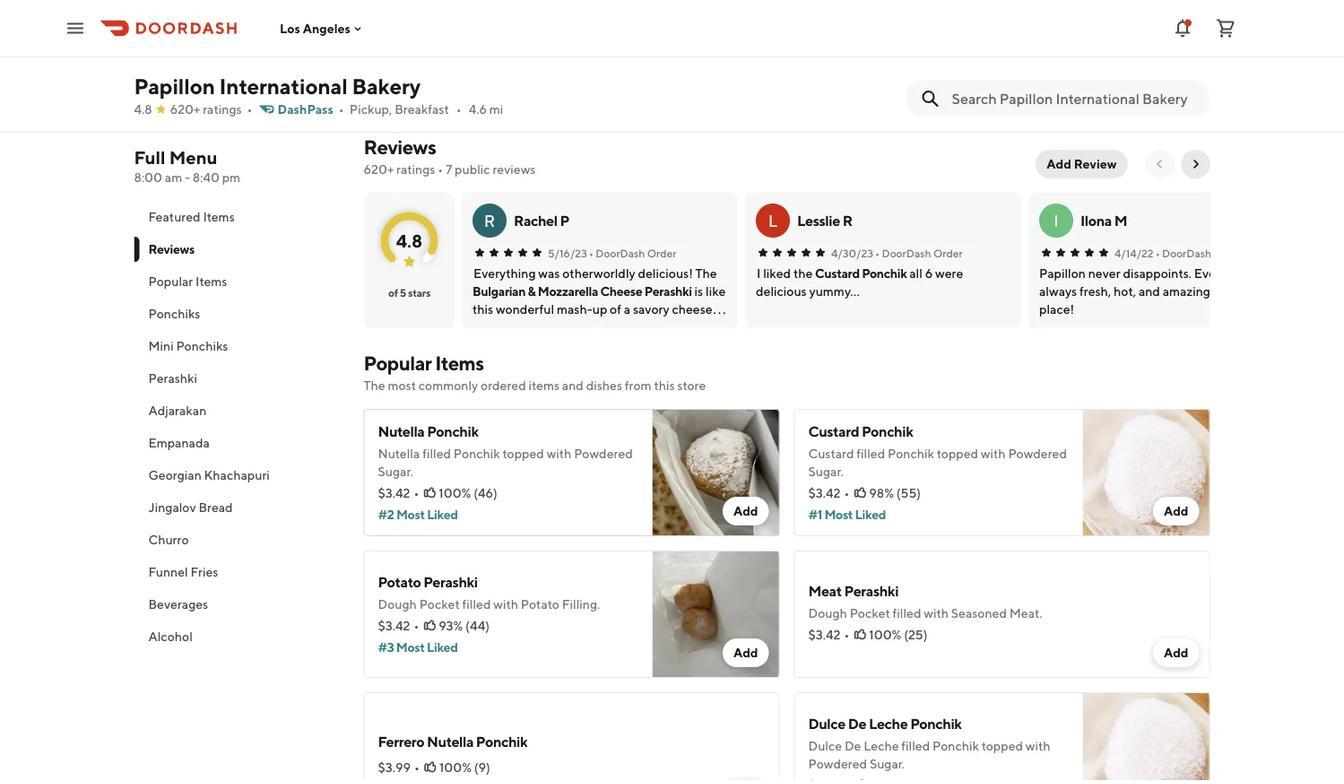 Task type: locate. For each thing, give the bounding box(es) containing it.
1 horizontal spatial 4.8
[[396, 230, 422, 251]]

order for l
[[933, 247, 963, 259]]

0 horizontal spatial sugar.
[[378, 464, 413, 479]]

2 horizontal spatial order
[[1214, 247, 1243, 259]]

1 horizontal spatial • doordash order
[[875, 247, 963, 259]]

620+ ratings •
[[170, 102, 253, 117]]

620+
[[170, 102, 200, 117], [364, 162, 394, 177]]

leche
[[853, 45, 892, 62], [869, 716, 908, 733], [864, 739, 899, 754]]

mozzarella up item search search box
[[1076, 65, 1145, 82]]

100% for meat perashki
[[870, 628, 902, 642]]

1 horizontal spatial bulgarian & mozzarella cheese perashki
[[1076, 45, 1196, 102]]

1 vertical spatial 100%
[[870, 628, 902, 642]]

powdered for custard ponchik
[[1009, 446, 1068, 461]]

dashpass
[[278, 102, 334, 117]]

1 horizontal spatial potato
[[521, 597, 560, 612]]

review
[[1075, 157, 1117, 171]]

pocket up 93%
[[420, 597, 460, 612]]

de for dulce de leche ponchik dulce de leche filled ponchik topped with powdered sugar.
[[849, 716, 867, 733]]

• right 4/14/22
[[1156, 247, 1160, 259]]

featured items button
[[134, 201, 342, 233]]

nutella up 100% (9)
[[427, 733, 474, 751]]

ponchiks right mini
[[176, 339, 228, 353]]

add review button
[[1036, 150, 1128, 179]]

de
[[832, 45, 851, 62], [849, 716, 867, 733], [845, 739, 862, 754]]

potato perashki button
[[647, 0, 789, 96]]

2 horizontal spatial doordash
[[1162, 247, 1212, 259]]

popular up most
[[364, 352, 432, 375]]

0 vertical spatial 100%
[[439, 486, 471, 501]]

1 order from the left
[[647, 247, 676, 259]]

powdered inside custard ponchik custard filled ponchik topped with powdered sugar.
[[1009, 446, 1068, 461]]

popular items the most commonly ordered items and dishes from this store
[[364, 352, 706, 393]]

reviews down featured
[[148, 242, 195, 257]]

mini
[[148, 339, 174, 353]]

popular down featured
[[148, 274, 193, 289]]

mozzarella down 5/16/23
[[538, 284, 598, 299]]

with inside the nutella ponchik nutella filled ponchik topped with powdered sugar.
[[547, 446, 572, 461]]

2 horizontal spatial topped
[[982, 739, 1024, 754]]

0 horizontal spatial ratings
[[203, 102, 242, 117]]

with
[[547, 446, 572, 461], [981, 446, 1006, 461], [494, 597, 519, 612], [924, 606, 949, 621], [1026, 739, 1051, 754]]

bulgarian up item search search box
[[1076, 45, 1137, 62]]

1 vertical spatial reviews
[[148, 242, 195, 257]]

0 horizontal spatial • doordash order
[[589, 247, 676, 259]]

topped inside custard ponchik custard filled ponchik topped with powdered sugar.
[[937, 446, 979, 461]]

dough inside 'meat perashki dough pocket filled with seasoned meat.'
[[809, 606, 848, 621]]

1 horizontal spatial sugar.
[[809, 464, 844, 479]]

100% down the 'ferrero nutella ponchik'
[[440, 760, 472, 775]]

1 vertical spatial dulce
[[809, 716, 846, 733]]

perashki inside the 'bulgarian & mozzarella cheese perashki'
[[1076, 85, 1130, 102]]

nutella ponchik image
[[653, 409, 780, 537]]

4.8 up of 5 stars
[[396, 230, 422, 251]]

topped for custard ponchik
[[937, 446, 979, 461]]

ratings down papillon
[[203, 102, 242, 117]]

rachel p
[[514, 212, 569, 229]]

mi
[[490, 102, 504, 117]]

• doordash order right 4/14/22
[[1156, 247, 1243, 259]]

&
[[1139, 45, 1148, 62], [528, 284, 536, 299]]

next image
[[1189, 157, 1204, 171]]

3 • doordash order from the left
[[1156, 247, 1243, 259]]

leche for dulce de leche ponchik dulce de leche filled ponchik topped with powdered sugar.
[[869, 716, 908, 733]]

reviews inside reviews 620+ ratings • 7 public reviews
[[364, 135, 436, 159]]

empanada button
[[134, 427, 342, 459]]

doordash
[[596, 247, 645, 259], [882, 247, 931, 259], [1162, 247, 1212, 259]]

0 horizontal spatial popular
[[148, 274, 193, 289]]

1 vertical spatial leche
[[869, 716, 908, 733]]

bulgarian down rachel
[[472, 284, 525, 299]]

add inside button
[[1047, 157, 1072, 171]]

pickup, breakfast • 4.6 mi
[[350, 102, 504, 117]]

0 horizontal spatial reviews
[[148, 242, 195, 257]]

$3.42 inside nutella ponchik $3.42
[[367, 69, 400, 83]]

• doordash order for r
[[589, 247, 676, 259]]

custard ponchik
[[509, 45, 614, 62], [815, 266, 907, 281]]

1 vertical spatial popular
[[364, 352, 432, 375]]

#2
[[378, 507, 394, 522]]

1 horizontal spatial ratings
[[397, 162, 436, 177]]

featured
[[148, 209, 201, 224]]

items inside 'button'
[[196, 274, 227, 289]]

1 horizontal spatial popular
[[364, 352, 432, 375]]

powdered
[[574, 446, 633, 461], [1009, 446, 1068, 461], [809, 757, 868, 772]]

1 horizontal spatial topped
[[937, 446, 979, 461]]

ilona m
[[1081, 212, 1127, 229]]

open menu image
[[65, 17, 86, 39]]

& down rachel
[[528, 284, 536, 299]]

nutella up bakery
[[367, 45, 414, 62]]

2 • doordash order from the left
[[875, 247, 963, 259]]

reviews
[[493, 162, 536, 177]]

2 vertical spatial dulce
[[809, 739, 843, 754]]

doordash right 4/14/22
[[1162, 247, 1212, 259]]

1 horizontal spatial powdered
[[809, 757, 868, 772]]

doordash for l
[[882, 247, 931, 259]]

items up commonly
[[435, 352, 484, 375]]

0 horizontal spatial order
[[647, 247, 676, 259]]

• right $3.99 on the bottom left of page
[[415, 760, 420, 775]]

topped inside the nutella ponchik nutella filled ponchik topped with powdered sugar.
[[503, 446, 544, 461]]

pocket up 100% (25)
[[850, 606, 891, 621]]

funnel fries button
[[134, 556, 342, 589]]

sugar. inside custard ponchik custard filled ponchik topped with powdered sugar.
[[809, 464, 844, 479]]

r
[[484, 211, 495, 230], [843, 212, 852, 229]]

1 • doordash order from the left
[[589, 247, 676, 259]]

pocket inside potato perashki dough pocket filled with potato filling.
[[420, 597, 460, 612]]

de for dulce de leche ponchik
[[832, 45, 851, 62]]

most right '#1'
[[825, 507, 853, 522]]

7
[[446, 162, 452, 177]]

1 horizontal spatial reviews
[[364, 135, 436, 159]]

1 horizontal spatial mozzarella
[[1076, 65, 1145, 82]]

los
[[280, 21, 300, 36]]

ponchiks up mini
[[148, 306, 200, 321]]

order
[[647, 247, 676, 259], [933, 247, 963, 259], [1214, 247, 1243, 259]]

• left 4.6
[[456, 102, 462, 117]]

1 vertical spatial custard ponchik button
[[815, 265, 907, 283]]

1 horizontal spatial custard ponchik
[[815, 266, 907, 281]]

powdered for nutella ponchik
[[574, 446, 633, 461]]

ratings down reviews link
[[397, 162, 436, 177]]

order for r
[[647, 247, 676, 259]]

• left 7 at the top of page
[[438, 162, 443, 177]]

0 horizontal spatial bulgarian & mozzarella cheese perashki
[[472, 284, 692, 299]]

lesslie
[[797, 212, 840, 229]]

pocket
[[420, 597, 460, 612], [850, 606, 891, 621]]

powdered inside the nutella ponchik nutella filled ponchik topped with powdered sugar.
[[574, 446, 633, 461]]

los angeles
[[280, 21, 351, 36]]

0 horizontal spatial &
[[528, 284, 536, 299]]

r right lesslie
[[843, 212, 852, 229]]

0 horizontal spatial cheese
[[600, 284, 642, 299]]

1 vertical spatial ponchiks
[[176, 339, 228, 353]]

dulce de leche ponchik image
[[1083, 693, 1211, 781]]

1 vertical spatial ratings
[[397, 162, 436, 177]]

620+ down papillon
[[170, 102, 200, 117]]

2 horizontal spatial • doordash order
[[1156, 247, 1243, 259]]

cheese inside button
[[600, 284, 642, 299]]

1 horizontal spatial order
[[933, 247, 963, 259]]

1 horizontal spatial r
[[843, 212, 852, 229]]

mini ponchiks
[[148, 339, 228, 353]]

this
[[654, 378, 675, 393]]

potato inside button
[[651, 45, 694, 62]]

0 horizontal spatial powdered
[[574, 446, 633, 461]]

1 vertical spatial cheese
[[600, 284, 642, 299]]

• down papillon international bakery
[[247, 102, 253, 117]]

0 horizontal spatial doordash
[[596, 247, 645, 259]]

(46)
[[474, 486, 498, 501]]

potato perashki
[[651, 45, 751, 62]]

and
[[562, 378, 584, 393]]

most for nutella
[[396, 507, 425, 522]]

doordash right 5/16/23
[[596, 247, 645, 259]]

liked down 100% (46)
[[427, 507, 458, 522]]

add button for nutella ponchik
[[723, 497, 769, 526]]

#3
[[378, 640, 394, 655]]

1 vertical spatial potato
[[378, 574, 421, 591]]

bulgarian & mozzarella cheese perashki
[[1076, 45, 1196, 102], [472, 284, 692, 299]]

items up ponchiks button
[[196, 274, 227, 289]]

add review
[[1047, 157, 1117, 171]]

dough inside potato perashki dough pocket filled with potato filling.
[[378, 597, 417, 612]]

filled inside potato perashki dough pocket filled with potato filling.
[[463, 597, 491, 612]]

#2 most liked
[[378, 507, 458, 522]]

100% left (25)
[[870, 628, 902, 642]]

• doordash order
[[589, 247, 676, 259], [875, 247, 963, 259], [1156, 247, 1243, 259]]

doordash right 4/30/23
[[882, 247, 931, 259]]

0 horizontal spatial pocket
[[420, 597, 460, 612]]

• left 100% (25)
[[845, 628, 850, 642]]

pocket for meat
[[850, 606, 891, 621]]

bulgarian & mozzarella cheese perashki down 5/16/23
[[472, 284, 692, 299]]

items inside popular items the most commonly ordered items and dishes from this store
[[435, 352, 484, 375]]

2 horizontal spatial powdered
[[1009, 446, 1068, 461]]

• up "#1 most liked" in the right of the page
[[845, 486, 850, 501]]

0 horizontal spatial potato
[[378, 574, 421, 591]]

rachel
[[514, 212, 557, 229]]

0 horizontal spatial topped
[[503, 446, 544, 461]]

1 horizontal spatial bulgarian
[[1076, 45, 1137, 62]]

georgian khachapuri button
[[134, 459, 342, 492]]

dulce inside dulce de leche ponchik
[[793, 45, 830, 62]]

beverages button
[[134, 589, 342, 621]]

potato perashki image
[[653, 551, 780, 678]]

0 vertical spatial potato
[[651, 45, 694, 62]]

of
[[388, 286, 398, 299]]

most for potato
[[396, 640, 425, 655]]

1 vertical spatial &
[[528, 284, 536, 299]]

adjarakan button
[[134, 395, 342, 427]]

100% left (46)
[[439, 486, 471, 501]]

• inside reviews 620+ ratings • 7 public reviews
[[438, 162, 443, 177]]

0 horizontal spatial bulgarian
[[472, 284, 525, 299]]

liked for nutella
[[427, 507, 458, 522]]

funnel
[[148, 565, 188, 580]]

1 vertical spatial mozzarella
[[538, 284, 598, 299]]

• doordash order for i
[[1156, 247, 1243, 259]]

4.6
[[469, 102, 487, 117]]

i
[[1054, 211, 1059, 230]]

2 vertical spatial leche
[[864, 739, 899, 754]]

lesslie r
[[797, 212, 852, 229]]

most for custard
[[825, 507, 853, 522]]

most right "#3" at the left of page
[[396, 640, 425, 655]]

topped
[[503, 446, 544, 461], [937, 446, 979, 461], [982, 739, 1024, 754]]

0 vertical spatial cheese
[[1148, 65, 1196, 82]]

with inside custard ponchik custard filled ponchik topped with powdered sugar.
[[981, 446, 1006, 461]]

reviews down breakfast
[[364, 135, 436, 159]]

custard ponchik image
[[1083, 409, 1211, 537]]

pocket for potato
[[420, 597, 460, 612]]

alcohol button
[[134, 621, 342, 653]]

2 vertical spatial items
[[435, 352, 484, 375]]

bulgarian & mozzarella cheese perashki down notification bell image
[[1076, 45, 1196, 102]]

ponchik inside dulce de leche ponchik
[[793, 65, 844, 82]]

1 horizontal spatial dough
[[809, 606, 848, 621]]

dough up "#3" at the left of page
[[378, 597, 417, 612]]

bakery
[[352, 73, 421, 99]]

1 horizontal spatial doordash
[[882, 247, 931, 259]]

2 order from the left
[[933, 247, 963, 259]]

topped for nutella ponchik
[[503, 446, 544, 461]]

& inside the 'bulgarian & mozzarella cheese perashki'
[[1139, 45, 1148, 62]]

ponchik
[[417, 45, 468, 62], [563, 45, 614, 62], [1002, 45, 1053, 62], [793, 65, 844, 82], [862, 266, 907, 281], [427, 423, 479, 440], [862, 423, 914, 440], [454, 446, 500, 461], [888, 446, 935, 461], [911, 716, 962, 733], [476, 733, 528, 751], [933, 739, 980, 754]]

0 vertical spatial dulce
[[793, 45, 830, 62]]

liked down 93%
[[427, 640, 458, 655]]

liked down 98%
[[856, 507, 886, 522]]

0 vertical spatial leche
[[853, 45, 892, 62]]

raspberry
[[934, 45, 999, 62]]

0 horizontal spatial mozzarella
[[538, 284, 598, 299]]

1 horizontal spatial &
[[1139, 45, 1148, 62]]

1 horizontal spatial pocket
[[850, 606, 891, 621]]

churro button
[[134, 524, 342, 556]]

most right #2
[[396, 507, 425, 522]]

0 items, open order cart image
[[1216, 17, 1237, 39]]

1 horizontal spatial 620+
[[364, 162, 394, 177]]

8:00
[[134, 170, 162, 185]]

4.8 down papillon
[[134, 102, 152, 117]]

ilona
[[1081, 212, 1112, 229]]

3 order from the left
[[1214, 247, 1243, 259]]

items inside button
[[203, 209, 235, 224]]

1 doordash from the left
[[596, 247, 645, 259]]

sugar. inside the nutella ponchik nutella filled ponchik topped with powdered sugar.
[[378, 464, 413, 479]]

0 vertical spatial &
[[1139, 45, 1148, 62]]

• right 4/30/23
[[875, 247, 880, 259]]

• doordash order right 4/30/23
[[875, 247, 963, 259]]

0 horizontal spatial dough
[[378, 597, 417, 612]]

2 doordash from the left
[[882, 247, 931, 259]]

1 vertical spatial de
[[849, 716, 867, 733]]

dough
[[378, 597, 417, 612], [809, 606, 848, 621]]

1 vertical spatial items
[[196, 274, 227, 289]]

3 doordash from the left
[[1162, 247, 1212, 259]]

$3.42 up pickup,
[[367, 69, 400, 83]]

$3.42 • up "#3" at the left of page
[[378, 619, 419, 633]]

bulgarian & mozzarella cheese perashki button
[[472, 283, 692, 301]]

dough down meat
[[809, 606, 848, 621]]

meat
[[809, 583, 842, 600]]

pm
[[222, 170, 241, 185]]

0 vertical spatial items
[[203, 209, 235, 224]]

4.8
[[134, 102, 152, 117], [396, 230, 422, 251]]

0 horizontal spatial 620+
[[170, 102, 200, 117]]

0 vertical spatial custard ponchik button
[[506, 0, 647, 96]]

1 horizontal spatial custard ponchik button
[[815, 265, 907, 283]]

& up item search search box
[[1139, 45, 1148, 62]]

0 vertical spatial mozzarella
[[1076, 65, 1145, 82]]

add button
[[1154, 0, 1200, 26], [723, 497, 769, 526], [1154, 497, 1200, 526], [723, 639, 769, 668], [1154, 639, 1200, 668]]

nutella
[[367, 45, 414, 62], [378, 423, 425, 440], [378, 446, 420, 461], [427, 733, 474, 751]]

$3.42 • for potato
[[378, 619, 419, 633]]

0 vertical spatial popular
[[148, 274, 193, 289]]

dulce de leche ponchik button
[[789, 0, 931, 116]]

dulce de leche ponchik dulce de leche filled ponchik topped with powdered sugar.
[[809, 716, 1051, 772]]

reviews for reviews 620+ ratings • 7 public reviews
[[364, 135, 436, 159]]

popular inside 'button'
[[148, 274, 193, 289]]

93%
[[439, 619, 463, 633]]

r left rachel
[[484, 211, 495, 230]]

0 horizontal spatial custard ponchik button
[[506, 0, 647, 96]]

perashki inside 'meat perashki dough pocket filled with seasoned meat.'
[[845, 583, 899, 600]]

$3.42 • up '#1'
[[809, 486, 850, 501]]

1 vertical spatial bulgarian
[[472, 284, 525, 299]]

100% (9)
[[440, 760, 491, 775]]

items down pm
[[203, 209, 235, 224]]

1 vertical spatial 620+
[[364, 162, 394, 177]]

620+ down reviews link
[[364, 162, 394, 177]]

2 horizontal spatial potato
[[651, 45, 694, 62]]

1 horizontal spatial cheese
[[1148, 65, 1196, 82]]

0 horizontal spatial r
[[484, 211, 495, 230]]

topped inside dulce de leche ponchik dulce de leche filled ponchik topped with powdered sugar.
[[982, 739, 1024, 754]]

0 vertical spatial de
[[832, 45, 851, 62]]

0 vertical spatial bulgarian
[[1076, 45, 1137, 62]]

nutella down most
[[378, 423, 425, 440]]

leche inside dulce de leche ponchik
[[853, 45, 892, 62]]

• left pickup,
[[339, 102, 344, 117]]

0 vertical spatial custard ponchik
[[509, 45, 614, 62]]

0 vertical spatial 4.8
[[134, 102, 152, 117]]

de inside dulce de leche ponchik
[[832, 45, 851, 62]]

$3.42 • up #2
[[378, 486, 419, 501]]

$3.42 •
[[378, 486, 419, 501], [809, 486, 850, 501], [378, 619, 419, 633], [809, 628, 850, 642]]

1 vertical spatial bulgarian & mozzarella cheese perashki
[[472, 284, 692, 299]]

4/30/23
[[831, 247, 874, 259]]

popular inside popular items the most commonly ordered items and dishes from this store
[[364, 352, 432, 375]]

ratings inside reviews 620+ ratings • 7 public reviews
[[397, 162, 436, 177]]

$3.42 down raspberry
[[934, 69, 967, 83]]

0 vertical spatial ponchiks
[[148, 306, 200, 321]]

1 vertical spatial 4.8
[[396, 230, 422, 251]]

0 vertical spatial reviews
[[364, 135, 436, 159]]

• up #2 most liked
[[414, 486, 419, 501]]

•
[[247, 102, 253, 117], [339, 102, 344, 117], [456, 102, 462, 117], [438, 162, 443, 177], [589, 247, 593, 259], [875, 247, 880, 259], [1156, 247, 1160, 259], [414, 486, 419, 501], [845, 486, 850, 501], [414, 619, 419, 633], [845, 628, 850, 642], [415, 760, 420, 775]]

2 horizontal spatial sugar.
[[870, 757, 905, 772]]

• doordash order up bulgarian & mozzarella cheese perashki button
[[589, 247, 676, 259]]

pocket inside 'meat perashki dough pocket filled with seasoned meat.'
[[850, 606, 891, 621]]



Task type: describe. For each thing, give the bounding box(es) containing it.
raspberry ponchik $3.42
[[934, 45, 1053, 83]]

0 vertical spatial bulgarian & mozzarella cheese perashki
[[1076, 45, 1196, 102]]

ferrero
[[378, 733, 425, 751]]

• right 5/16/23
[[589, 247, 593, 259]]

dulce for dulce de leche ponchik
[[793, 45, 830, 62]]

potato for potato perashki dough pocket filled with potato filling.
[[378, 574, 421, 591]]

5/16/23
[[548, 247, 587, 259]]

public
[[455, 162, 490, 177]]

full menu 8:00 am - 8:40 pm
[[134, 147, 241, 185]]

dough for meat
[[809, 606, 848, 621]]

nutella inside nutella ponchik $3.42
[[367, 45, 414, 62]]

0 vertical spatial 620+
[[170, 102, 200, 117]]

dough for potato
[[378, 597, 417, 612]]

of 5 stars
[[388, 286, 430, 299]]

dulce de leche ponchik
[[793, 45, 892, 82]]

doordash for r
[[596, 247, 645, 259]]

papillon international bakery
[[134, 73, 421, 99]]

bread
[[199, 500, 233, 515]]

reviews 620+ ratings • 7 public reviews
[[364, 135, 536, 177]]

$3.42 inside raspberry ponchik $3.42
[[934, 69, 967, 83]]

funnel fries
[[148, 565, 218, 580]]

sugar. inside dulce de leche ponchik dulce de leche filled ponchik topped with powdered sugar.
[[870, 757, 905, 772]]

cheese inside the 'bulgarian & mozzarella cheese perashki'
[[1148, 65, 1196, 82]]

$3.99 •
[[378, 760, 420, 775]]

sugar. for custard ponchik
[[809, 464, 844, 479]]

ponchiks button
[[134, 298, 342, 330]]

menu
[[169, 147, 218, 168]]

(25)
[[905, 628, 928, 642]]

$3.99
[[378, 760, 411, 775]]

items
[[529, 378, 560, 393]]

0 horizontal spatial 4.8
[[134, 102, 152, 117]]

with inside dulce de leche ponchik dulce de leche filled ponchik topped with powdered sugar.
[[1026, 739, 1051, 754]]

leche for dulce de leche ponchik
[[853, 45, 892, 62]]

$3.42 up review
[[1076, 88, 1108, 103]]

filled inside dulce de leche ponchik dulce de leche filled ponchik topped with powdered sugar.
[[902, 739, 931, 754]]

items for popular items the most commonly ordered items and dishes from this store
[[435, 352, 484, 375]]

-
[[185, 170, 190, 185]]

popular for popular items
[[148, 274, 193, 289]]

notification bell image
[[1173, 17, 1194, 39]]

jingalov bread button
[[134, 492, 342, 524]]

with inside 'meat perashki dough pocket filled with seasoned meat.'
[[924, 606, 949, 621]]

am
[[165, 170, 182, 185]]

meat.
[[1010, 606, 1043, 621]]

khachapuri
[[204, 468, 270, 483]]

m
[[1115, 212, 1127, 229]]

$3.42 • for nutella
[[378, 486, 419, 501]]

commonly
[[419, 378, 478, 393]]

$3.42 up #2
[[378, 486, 410, 501]]

reviews link
[[364, 135, 436, 159]]

doordash for i
[[1162, 247, 1212, 259]]

$3.42 • for custard
[[809, 486, 850, 501]]

dulce for dulce de leche ponchik dulce de leche filled ponchik topped with powdered sugar.
[[809, 716, 846, 733]]

#3 most liked
[[378, 640, 458, 655]]

los angeles button
[[280, 21, 365, 36]]

the
[[364, 378, 385, 393]]

(44)
[[466, 619, 490, 633]]

reviews for reviews
[[148, 242, 195, 257]]

potato for potato perashki
[[651, 45, 694, 62]]

& inside button
[[528, 284, 536, 299]]

popular items button
[[134, 266, 342, 298]]

#1 most liked
[[809, 507, 886, 522]]

from
[[625, 378, 652, 393]]

5
[[400, 286, 406, 299]]

100% (25)
[[870, 628, 928, 642]]

2 vertical spatial de
[[845, 739, 862, 754]]

• up #3 most liked in the left of the page
[[414, 619, 419, 633]]

(9)
[[474, 760, 491, 775]]

order for i
[[1214, 247, 1243, 259]]

l
[[768, 211, 778, 230]]

add button for potato perashki
[[723, 639, 769, 668]]

filled inside the nutella ponchik nutella filled ponchik topped with powdered sugar.
[[423, 446, 451, 461]]

georgian khachapuri
[[148, 468, 270, 483]]

filled inside custard ponchik custard filled ponchik topped with powdered sugar.
[[857, 446, 886, 461]]

filled inside 'meat perashki dough pocket filled with seasoned meat.'
[[893, 606, 922, 621]]

(55)
[[897, 486, 921, 501]]

98%
[[870, 486, 895, 501]]

stars
[[408, 286, 430, 299]]

perashki button
[[134, 362, 342, 395]]

ponchik inside raspberry ponchik $3.42
[[1002, 45, 1053, 62]]

0 horizontal spatial custard ponchik
[[509, 45, 614, 62]]

perashki inside potato perashki dough pocket filled with potato filling.
[[424, 574, 478, 591]]

international
[[219, 73, 348, 99]]

meat perashki dough pocket filled with seasoned meat.
[[809, 583, 1043, 621]]

$3.42 up '#1'
[[809, 486, 841, 501]]

93% (44)
[[439, 619, 490, 633]]

featured items
[[148, 209, 235, 224]]

pickup,
[[350, 102, 392, 117]]

liked for potato
[[427, 640, 458, 655]]

alcohol
[[148, 629, 193, 644]]

mini ponchiks button
[[134, 330, 342, 362]]

ferrero nutella ponchik
[[378, 733, 528, 751]]

powdered inside dulce de leche ponchik dulce de leche filled ponchik topped with powdered sugar.
[[809, 757, 868, 772]]

620+ inside reviews 620+ ratings • 7 public reviews
[[364, 162, 394, 177]]

angeles
[[303, 21, 351, 36]]

previous image
[[1153, 157, 1168, 171]]

breakfast
[[395, 102, 449, 117]]

ordered
[[481, 378, 526, 393]]

nutella ponchik nutella filled ponchik topped with powdered sugar.
[[378, 423, 633, 479]]

churro
[[148, 532, 189, 547]]

1 vertical spatial custard ponchik
[[815, 266, 907, 281]]

• doordash order for l
[[875, 247, 963, 259]]

perashki inside "button"
[[148, 371, 197, 386]]

most
[[388, 378, 416, 393]]

sugar. for nutella ponchik
[[378, 464, 413, 479]]

jingalov bread
[[148, 500, 233, 515]]

$3.42 up "#3" at the left of page
[[378, 619, 410, 633]]

popular items
[[148, 274, 227, 289]]

p
[[560, 212, 569, 229]]

empanada
[[148, 436, 210, 450]]

with inside potato perashki dough pocket filled with potato filling.
[[494, 597, 519, 612]]

ponchik inside nutella ponchik $3.42
[[417, 45, 468, 62]]

mozzarella inside bulgarian & mozzarella cheese perashki button
[[538, 284, 598, 299]]

seasoned
[[952, 606, 1008, 621]]

$3.42 • down meat
[[809, 628, 850, 642]]

Item Search search field
[[952, 89, 1196, 109]]

nutella ponchik $3.42
[[367, 45, 468, 83]]

mozzarella inside the 'bulgarian & mozzarella cheese perashki'
[[1076, 65, 1145, 82]]

100% (46)
[[439, 486, 498, 501]]

items for popular items
[[196, 274, 227, 289]]

nutella up #2
[[378, 446, 420, 461]]

dashpass •
[[278, 102, 344, 117]]

0 vertical spatial ratings
[[203, 102, 242, 117]]

store
[[678, 378, 706, 393]]

georgian
[[148, 468, 202, 483]]

2 vertical spatial potato
[[521, 597, 560, 612]]

items for featured items
[[203, 209, 235, 224]]

bulgarian inside button
[[472, 284, 525, 299]]

potato perashki dough pocket filled with potato filling.
[[378, 574, 600, 612]]

custard ponchik custard filled ponchik topped with powdered sugar.
[[809, 423, 1068, 479]]

add button for custard ponchik
[[1154, 497, 1200, 526]]

popular for popular items the most commonly ordered items and dishes from this store
[[364, 352, 432, 375]]

beverages
[[148, 597, 208, 612]]

100% for nutella ponchik
[[439, 486, 471, 501]]

$3.42 down meat
[[809, 628, 841, 642]]

liked for custard
[[856, 507, 886, 522]]

adjarakan
[[148, 403, 207, 418]]

2 vertical spatial 100%
[[440, 760, 472, 775]]

#1
[[809, 507, 823, 522]]



Task type: vqa. For each thing, say whether or not it's contained in the screenshot.
the 'NEXT' icon
yes



